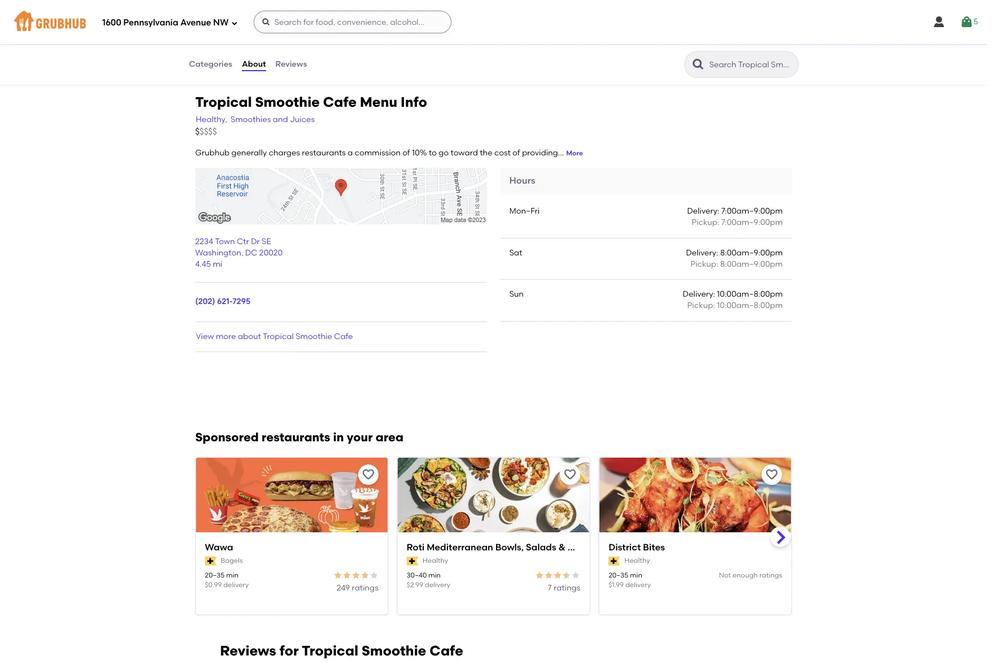 Task type: locate. For each thing, give the bounding box(es) containing it.
restaurants left a at the top left of page
[[302, 148, 346, 158]]

grubhub generally charges restaurants a commission of 10% to go toward the cost of providing ... more
[[195, 148, 583, 158]]

2 subscription pass image from the left
[[407, 557, 418, 566]]

1 horizontal spatial 20–35
[[609, 571, 629, 579]]

0 vertical spatial delivery:
[[687, 206, 720, 216]]

20–35 for district bites
[[609, 571, 629, 579]]

delivery inside '20–35 min $0.99 delivery'
[[223, 581, 249, 589]]

healthy down 'district bites'
[[625, 557, 650, 565]]

pickup: for pickup: 7:00am–9:00pm
[[692, 218, 720, 227]]

1 subscription pass image from the left
[[205, 557, 216, 566]]

1 save this restaurant image from the left
[[564, 468, 577, 482]]

district bites logo image
[[600, 458, 792, 553]]

save this restaurant image
[[564, 468, 577, 482], [766, 468, 779, 482]]

smoothies
[[231, 115, 271, 124]]

1 vertical spatial reviews
[[220, 643, 276, 659]]

1 healthy from the left
[[423, 557, 448, 565]]

delivery inside 20–35 min $1.99 delivery
[[626, 581, 651, 589]]

20–35 up $0.99
[[205, 571, 225, 579]]

30–40
[[407, 571, 427, 579]]

search icon image
[[692, 58, 705, 71]]

8:00am–9:00pm for delivery: 8:00am–9:00pm
[[721, 248, 783, 257]]

2 of from the left
[[513, 148, 520, 158]]

1 horizontal spatial delivery
[[425, 581, 451, 589]]

min right 30–40 at the left
[[429, 571, 441, 579]]

pennsylvania
[[123, 17, 178, 27]]

pitas
[[568, 542, 590, 553]]

1 save this restaurant button from the left
[[358, 465, 379, 485]]

2 vertical spatial delivery:
[[683, 289, 715, 299]]

more button
[[566, 149, 583, 158]]

0 vertical spatial tropical
[[195, 94, 252, 110]]

1 vertical spatial 8:00am–9:00pm
[[721, 259, 783, 269]]

0 horizontal spatial save this restaurant image
[[564, 468, 577, 482]]

0 horizontal spatial subscription pass image
[[205, 557, 216, 566]]

ratings
[[760, 571, 783, 579], [352, 583, 379, 593], [554, 583, 581, 593]]

1 vertical spatial pickup:
[[691, 259, 719, 269]]

subscription pass image down roti
[[407, 557, 418, 566]]

svg image right svg icon
[[960, 15, 974, 29]]

2 horizontal spatial tropical
[[302, 643, 358, 659]]

10:00am–8:00pm
[[717, 289, 783, 299], [717, 301, 783, 311]]

1 20–35 from the left
[[205, 571, 225, 579]]

2 min from the left
[[429, 571, 441, 579]]

2 healthy from the left
[[625, 557, 650, 565]]

5 button
[[960, 12, 978, 32]]

20–35 up $1.99 in the bottom right of the page
[[609, 571, 629, 579]]

3 min from the left
[[630, 571, 643, 579]]

tropical right "for"
[[302, 643, 358, 659]]

249 ratings
[[337, 583, 379, 593]]

7:00am–9:00pm down delivery: 7:00am–9:00pm
[[722, 218, 783, 227]]

1 horizontal spatial min
[[429, 571, 441, 579]]

4.45
[[195, 260, 211, 269]]

1 horizontal spatial subscription pass image
[[407, 557, 418, 566]]

not enough ratings
[[719, 571, 783, 579]]

view
[[196, 332, 214, 341]]

reviews for reviews for tropical smoothie cafe
[[220, 643, 276, 659]]

pickup: for pickup: 10:00am–8:00pm
[[688, 301, 715, 311]]

1 min from the left
[[226, 571, 239, 579]]

reviews for tropical smoothie cafe
[[220, 643, 463, 659]]

healthy up 30–40 min $2.99 delivery
[[423, 557, 448, 565]]

delivery: up pickup: 8:00am–9:00pm
[[686, 248, 719, 257]]

2 horizontal spatial svg image
[[960, 15, 974, 29]]

healthy
[[423, 557, 448, 565], [625, 557, 650, 565]]

avenue
[[180, 17, 211, 27]]

1600
[[102, 17, 121, 27]]

(202) 621-7295 button
[[195, 296, 251, 308]]

2 horizontal spatial delivery
[[626, 581, 651, 589]]

1 horizontal spatial save this restaurant image
[[766, 468, 779, 482]]

svg image up about
[[262, 18, 271, 27]]

grubhub
[[195, 148, 230, 158]]

wawa link
[[205, 541, 379, 554]]

8:00am–9:00pm down 'delivery: 8:00am–9:00pm'
[[721, 259, 783, 269]]

subscription pass image
[[205, 557, 216, 566], [407, 557, 418, 566], [609, 557, 620, 566]]

roti mediterranean bowls, salads & pitas logo image
[[398, 458, 590, 553]]

0 horizontal spatial save this restaurant button
[[358, 465, 379, 485]]

20–35 inside '20–35 min $0.99 delivery'
[[205, 571, 225, 579]]

3 subscription pass image from the left
[[609, 557, 620, 566]]

1 horizontal spatial tropical
[[263, 332, 294, 341]]

delivery
[[223, 581, 249, 589], [425, 581, 451, 589], [626, 581, 651, 589]]

toward
[[451, 148, 478, 158]]

2 20–35 from the left
[[609, 571, 629, 579]]

2 7:00am–9:00pm from the top
[[722, 218, 783, 227]]

2234 town ctr dr se washington , dc 20020 4.45 mi
[[195, 237, 283, 269]]

8:00am–9:00pm
[[721, 248, 783, 257], [721, 259, 783, 269]]

min for roti mediterranean bowls, salads & pitas
[[429, 571, 441, 579]]

20–35
[[205, 571, 225, 579], [609, 571, 629, 579]]

enough
[[733, 571, 758, 579]]

1 vertical spatial 7:00am–9:00pm
[[722, 218, 783, 227]]

10:00am–8:00pm down delivery: 10:00am–8:00pm
[[717, 301, 783, 311]]

1 horizontal spatial of
[[513, 148, 520, 158]]

smoothie
[[255, 94, 320, 110], [296, 332, 332, 341], [362, 643, 426, 659]]

1 horizontal spatial save this restaurant button
[[560, 465, 581, 485]]

7:00am–9:00pm up 'pickup: 7:00am–9:00pm'
[[722, 206, 783, 216]]

min down 'district bites'
[[630, 571, 643, 579]]

2 horizontal spatial ratings
[[760, 571, 783, 579]]

7295
[[233, 297, 251, 307]]

subscription pass image down wawa
[[205, 557, 216, 566]]

subscription pass image down district
[[609, 557, 620, 566]]

se
[[262, 237, 271, 246]]

1 vertical spatial tropical
[[263, 332, 294, 341]]

subscription pass image for roti mediterranean bowls, salads & pitas
[[407, 557, 418, 566]]

7:00am–9:00pm for delivery: 7:00am–9:00pm
[[722, 206, 783, 216]]

min inside '20–35 min $0.99 delivery'
[[226, 571, 239, 579]]

pickup: 8:00am–9:00pm
[[691, 259, 783, 269]]

tropical up "healthy,"
[[195, 94, 252, 110]]

delivery:
[[687, 206, 720, 216], [686, 248, 719, 257], [683, 289, 715, 299]]

delivery right $2.99 at the left bottom
[[425, 581, 451, 589]]

3 save this restaurant button from the left
[[762, 465, 783, 485]]

of right cost
[[513, 148, 520, 158]]

1 vertical spatial restaurants
[[262, 430, 330, 444]]

1 horizontal spatial healthy
[[625, 557, 650, 565]]

2 horizontal spatial subscription pass image
[[609, 557, 620, 566]]

$2.99
[[407, 581, 423, 589]]

0 vertical spatial reviews
[[276, 59, 307, 69]]

ratings for roti mediterranean bowls, salads & pitas
[[554, 583, 581, 593]]

your
[[347, 430, 373, 444]]

0 vertical spatial 8:00am–9:00pm
[[721, 248, 783, 257]]

restaurants left 'in'
[[262, 430, 330, 444]]

2 horizontal spatial min
[[630, 571, 643, 579]]

healthy for mediterranean
[[423, 557, 448, 565]]

delivery: 10:00am–8:00pm
[[683, 289, 783, 299]]

2 vertical spatial cafe
[[430, 643, 463, 659]]

pickup: 10:00am–8:00pm
[[688, 301, 783, 311]]

of left 10%
[[403, 148, 410, 158]]

pickup: down 'delivery: 8:00am–9:00pm'
[[691, 259, 719, 269]]

0 horizontal spatial ratings
[[352, 583, 379, 593]]

subscription pass image for district bites
[[609, 557, 620, 566]]

20–35 inside 20–35 min $1.99 delivery
[[609, 571, 629, 579]]

the
[[480, 148, 493, 158]]

2 delivery from the left
[[425, 581, 451, 589]]

save this restaurant button
[[358, 465, 379, 485], [560, 465, 581, 485], [762, 465, 783, 485]]

2 10:00am–8:00pm from the top
[[717, 301, 783, 311]]

min inside 30–40 min $2.99 delivery
[[429, 571, 441, 579]]

$1.99
[[609, 581, 624, 589]]

0 horizontal spatial delivery
[[223, 581, 249, 589]]

star icon image
[[333, 571, 342, 580], [342, 571, 351, 580], [351, 571, 361, 580], [361, 571, 370, 580], [370, 571, 379, 580], [535, 571, 544, 580], [544, 571, 553, 580], [553, 571, 563, 580], [563, 571, 572, 580], [563, 571, 572, 580], [572, 571, 581, 580]]

ratings right 249
[[352, 583, 379, 593]]

hours
[[510, 175, 536, 186]]

1 vertical spatial delivery:
[[686, 248, 719, 257]]

delivery for wawa
[[223, 581, 249, 589]]

reviews inside button
[[276, 59, 307, 69]]

svg image
[[932, 15, 946, 29]]

20020
[[259, 248, 283, 258]]

reviews left "for"
[[220, 643, 276, 659]]

delivery: up 'pickup: 7:00am–9:00pm'
[[687, 206, 720, 216]]

of
[[403, 148, 410, 158], [513, 148, 520, 158]]

3 delivery from the left
[[626, 581, 651, 589]]

ctr
[[237, 237, 249, 246]]

delivery: for pickup: 8:00am–9:00pm
[[686, 248, 719, 257]]

2 vertical spatial tropical
[[302, 643, 358, 659]]

about
[[242, 59, 266, 69]]

8:00am–9:00pm up pickup: 8:00am–9:00pm
[[721, 248, 783, 257]]

2 vertical spatial pickup:
[[688, 301, 715, 311]]

roti mediterranean bowls, salads & pitas link
[[407, 541, 590, 554]]

reviews right about
[[276, 59, 307, 69]]

delivery right $0.99
[[223, 581, 249, 589]]

0 vertical spatial pickup:
[[692, 218, 720, 227]]

svg image right nw
[[231, 20, 238, 26]]

commission
[[355, 148, 401, 158]]

delivery: up pickup: 10:00am–8:00pm
[[683, 289, 715, 299]]

providing
[[522, 148, 558, 158]]

10:00am–8:00pm up pickup: 10:00am–8:00pm
[[717, 289, 783, 299]]

reviews for reviews
[[276, 59, 307, 69]]

pickup: down delivery: 7:00am–9:00pm
[[692, 218, 720, 227]]

0 horizontal spatial of
[[403, 148, 410, 158]]

8:00am–9:00pm for pickup: 8:00am–9:00pm
[[721, 259, 783, 269]]

save this restaurant image for district bites
[[766, 468, 779, 482]]

1 7:00am–9:00pm from the top
[[722, 206, 783, 216]]

a
[[348, 148, 353, 158]]

2 save this restaurant button from the left
[[560, 465, 581, 485]]

0 vertical spatial 10:00am–8:00pm
[[717, 289, 783, 299]]

0 vertical spatial 7:00am–9:00pm
[[722, 206, 783, 216]]

about
[[238, 332, 261, 341]]

0 horizontal spatial min
[[226, 571, 239, 579]]

0 vertical spatial smoothie
[[255, 94, 320, 110]]

min down bagels
[[226, 571, 239, 579]]

2 8:00am–9:00pm from the top
[[721, 259, 783, 269]]

1 horizontal spatial ratings
[[554, 583, 581, 593]]

0 horizontal spatial 20–35
[[205, 571, 225, 579]]

pickup: down delivery: 10:00am–8:00pm
[[688, 301, 715, 311]]

view more about tropical smoothie cafe
[[196, 332, 353, 341]]

2 vertical spatial smoothie
[[362, 643, 426, 659]]

1 8:00am–9:00pm from the top
[[721, 248, 783, 257]]

tropical right the about
[[263, 332, 294, 341]]

pickup:
[[692, 218, 720, 227], [691, 259, 719, 269], [688, 301, 715, 311]]

2234
[[195, 237, 213, 246]]

ratings right 7
[[554, 583, 581, 593]]

min inside 20–35 min $1.99 delivery
[[630, 571, 643, 579]]

20–35 min $1.99 delivery
[[609, 571, 651, 589]]

delivery right $1.99 in the bottom right of the page
[[626, 581, 651, 589]]

2 horizontal spatial save this restaurant button
[[762, 465, 783, 485]]

district
[[609, 542, 641, 553]]

delivery inside 30–40 min $2.99 delivery
[[425, 581, 451, 589]]

mi
[[213, 260, 222, 269]]

min for district bites
[[630, 571, 643, 579]]

1 10:00am–8:00pm from the top
[[717, 289, 783, 299]]

restaurants
[[302, 148, 346, 158], [262, 430, 330, 444]]

2 save this restaurant image from the left
[[766, 468, 779, 482]]

generally
[[232, 148, 267, 158]]

sat
[[510, 248, 523, 257]]

svg image
[[960, 15, 974, 29], [262, 18, 271, 27], [231, 20, 238, 26]]

delivery: for pickup: 7:00am–9:00pm
[[687, 206, 720, 216]]

1 delivery from the left
[[223, 581, 249, 589]]

1 vertical spatial smoothie
[[296, 332, 332, 341]]

0 horizontal spatial healthy
[[423, 557, 448, 565]]

1 vertical spatial 10:00am–8:00pm
[[717, 301, 783, 311]]

juices
[[290, 115, 315, 124]]

ratings right enough at the right bottom
[[760, 571, 783, 579]]



Task type: describe. For each thing, give the bounding box(es) containing it.
10:00am–8:00pm for delivery: 10:00am–8:00pm
[[717, 289, 783, 299]]

1 vertical spatial cafe
[[334, 332, 353, 341]]

main navigation navigation
[[0, 0, 988, 44]]

smoothies and juices button
[[230, 114, 316, 126]]

5
[[974, 17, 978, 26]]

go
[[439, 148, 449, 158]]

1 horizontal spatial svg image
[[262, 18, 271, 27]]

30–40 min $2.99 delivery
[[407, 571, 451, 589]]

and
[[273, 115, 288, 124]]

,
[[241, 248, 243, 258]]

healthy,
[[196, 115, 227, 124]]

&
[[559, 542, 566, 553]]

cost
[[495, 148, 511, 158]]

$$$$$
[[195, 127, 217, 137]]

delivery for roti mediterranean bowls, salads & pitas
[[425, 581, 451, 589]]

$
[[195, 127, 200, 137]]

svg image inside 5 button
[[960, 15, 974, 29]]

sun
[[510, 289, 524, 299]]

roti
[[407, 542, 425, 553]]

20–35 min $0.99 delivery
[[205, 571, 249, 589]]

0 horizontal spatial tropical
[[195, 94, 252, 110]]

249
[[337, 583, 350, 593]]

...
[[558, 148, 564, 158]]

min for wawa
[[226, 571, 239, 579]]

7 ratings
[[548, 583, 581, 593]]

7:00am–9:00pm for pickup: 7:00am–9:00pm
[[722, 218, 783, 227]]

$0.99
[[205, 581, 222, 589]]

delivery: for pickup: 10:00am–8:00pm
[[683, 289, 715, 299]]

0 horizontal spatial svg image
[[231, 20, 238, 26]]

Search for food, convenience, alcohol... search field
[[254, 11, 451, 33]]

save this restaurant button for roti
[[560, 465, 581, 485]]

in
[[333, 430, 344, 444]]

washington
[[195, 248, 241, 258]]

mon–fri
[[510, 206, 540, 216]]

not
[[719, 571, 731, 579]]

dc
[[245, 248, 257, 258]]

save this restaurant image for roti mediterranean bowls, salads & pitas
[[564, 468, 577, 482]]

621-
[[217, 297, 233, 307]]

about button
[[241, 44, 267, 85]]

0 vertical spatial cafe
[[323, 94, 357, 110]]

to
[[429, 148, 437, 158]]

save this restaurant image
[[362, 468, 375, 482]]

delivery: 7:00am–9:00pm
[[687, 206, 783, 216]]

(202) 621-7295
[[195, 297, 251, 307]]

categories button
[[189, 44, 233, 85]]

pickup: for pickup: 8:00am–9:00pm
[[691, 259, 719, 269]]

mediterranean
[[427, 542, 493, 553]]

ratings for wawa
[[352, 583, 379, 593]]

district bites
[[609, 542, 665, 553]]

more
[[566, 149, 583, 157]]

sponsored restaurants in your area
[[195, 430, 404, 444]]

district bites link
[[609, 541, 783, 554]]

bites
[[643, 542, 665, 553]]

bowls,
[[496, 542, 524, 553]]

wawa logo image
[[196, 458, 388, 553]]

roti mediterranean bowls, salads & pitas
[[407, 542, 590, 553]]

1 of from the left
[[403, 148, 410, 158]]

sponsored
[[195, 430, 259, 444]]

reviews button
[[275, 44, 308, 85]]

delivery for district bites
[[626, 581, 651, 589]]

(202)
[[195, 297, 215, 307]]

area
[[376, 430, 404, 444]]

for
[[280, 643, 299, 659]]

info
[[401, 94, 427, 110]]

pickup: 7:00am–9:00pm
[[692, 218, 783, 227]]

healthy, button
[[195, 114, 228, 126]]

nw
[[213, 17, 229, 27]]

more
[[216, 332, 236, 341]]

Search Tropical Smoothie Cafe  search field
[[709, 59, 795, 70]]

7
[[548, 583, 552, 593]]

save this restaurant button for district
[[762, 465, 783, 485]]

tropical smoothie cafe  menu info
[[195, 94, 427, 110]]

healthy, smoothies and juices
[[196, 115, 315, 124]]

10%
[[412, 148, 427, 158]]

1600 pennsylvania avenue nw
[[102, 17, 229, 27]]

20–35 for wawa
[[205, 571, 225, 579]]

subscription pass image for wawa
[[205, 557, 216, 566]]

bagels
[[221, 557, 243, 565]]

healthy for bites
[[625, 557, 650, 565]]

delivery: 8:00am–9:00pm
[[686, 248, 783, 257]]

0 vertical spatial restaurants
[[302, 148, 346, 158]]

town
[[215, 237, 235, 246]]

wawa
[[205, 542, 233, 553]]

salads
[[526, 542, 557, 553]]

10:00am–8:00pm for pickup: 10:00am–8:00pm
[[717, 301, 783, 311]]

menu
[[360, 94, 398, 110]]

categories
[[189, 59, 232, 69]]

dr
[[251, 237, 260, 246]]

charges
[[269, 148, 300, 158]]



Task type: vqa. For each thing, say whether or not it's contained in the screenshot.
Craft Beverages to the right
no



